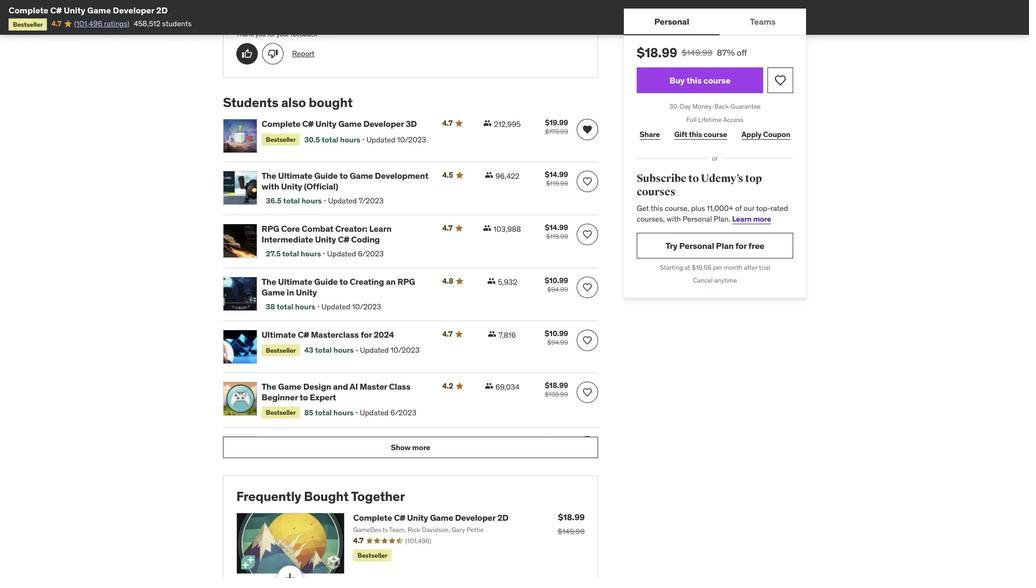 Task type: locate. For each thing, give the bounding box(es) containing it.
0 vertical spatial developer
[[113, 5, 154, 16]]

game left scripting
[[262, 447, 285, 458]]

apply coupon
[[742, 130, 790, 139]]

0 horizontal spatial for
[[267, 30, 275, 38]]

0 horizontal spatial rpg
[[262, 224, 279, 235]]

1 vertical spatial with
[[667, 214, 681, 224]]

updated 10/2023 down 3d
[[366, 135, 426, 144]]

$14.99 for rpg core combat creator: learn intermediate unity c# coding
[[545, 223, 568, 233]]

2 horizontal spatial developer
[[455, 513, 496, 524]]

frequently
[[236, 489, 301, 505]]

course for gift this course
[[704, 130, 727, 139]]

updated 10/2023 for developer
[[366, 135, 426, 144]]

1 horizontal spatial 2d
[[497, 513, 509, 524]]

total right 85
[[315, 408, 332, 418]]

to right (official)
[[340, 171, 348, 182]]

guide for game
[[314, 171, 338, 182]]

$18.99 $149.99
[[558, 512, 585, 537]]

unity up 30.5 total hours on the left top of page
[[315, 119, 336, 130]]

2 wishlist image from the top
[[582, 229, 593, 240]]

c# inside complete c# unity game developer 2d gamedev.tv team, rick davidson, gary pettie
[[394, 513, 405, 524]]

personal inside "get this course, plus 11,000+ of our top-rated courses, with personal plan."
[[683, 214, 712, 224]]

1 horizontal spatial learn
[[732, 214, 752, 224]]

buy this course button
[[637, 68, 763, 93]]

4.7 for rpg core combat creator: learn intermediate unity c# coding
[[442, 224, 453, 233]]

$14.99 $119.99 down '$179.99'
[[545, 170, 568, 188]]

c# for complete c# unity game developer 2d gamedev.tv team, rick davidson, gary pettie
[[394, 513, 405, 524]]

1 vertical spatial updated 6/2023
[[360, 408, 416, 418]]

$19.99 $179.99
[[545, 118, 568, 136]]

1 vertical spatial updated 10/2023
[[321, 302, 381, 312]]

10/2023 down 3d
[[397, 135, 426, 144]]

to right show
[[418, 436, 427, 447]]

0 horizontal spatial $149.99
[[558, 527, 585, 537]]

for for ultimate c# masterclass for 2024
[[361, 330, 372, 341]]

1 vertical spatial the
[[262, 277, 276, 288]]

$94.99 up $18.99 $139.99
[[547, 339, 568, 347]]

0 vertical spatial $14.99
[[545, 170, 568, 180]]

0 vertical spatial 4.8
[[442, 277, 453, 286]]

$18.99
[[637, 44, 677, 61], [545, 381, 568, 391], [558, 512, 585, 523]]

this up courses,
[[651, 204, 663, 213]]

2 vertical spatial personal
[[679, 240, 714, 251]]

to left creating
[[340, 277, 348, 288]]

guide inside unity c# programming: ultimate guide to game scripting 2023
[[393, 436, 416, 447]]

1 vertical spatial $14.99 $119.99
[[545, 223, 568, 241]]

the left design
[[262, 382, 276, 393]]

$14.99 right the "103,988"
[[545, 223, 568, 233]]

0 horizontal spatial learn
[[369, 224, 392, 235]]

4.8 right show more
[[442, 436, 453, 446]]

2 vertical spatial the
[[262, 382, 276, 393]]

0 vertical spatial updated 10/2023
[[366, 135, 426, 144]]

85 total hours
[[304, 408, 354, 418]]

27.5
[[266, 249, 281, 259]]

2 $14.99 $119.99 from the top
[[545, 223, 568, 241]]

0 vertical spatial rpg
[[262, 224, 279, 235]]

developer up 458,512
[[113, 5, 154, 16]]

xsmall image left 96,422
[[485, 171, 493, 180]]

with up 36.5
[[262, 181, 279, 192]]

updated 10/2023
[[366, 135, 426, 144], [321, 302, 381, 312], [360, 346, 420, 355]]

ratings)
[[104, 19, 129, 28]]

2 course from the top
[[704, 130, 727, 139]]

more inside button
[[412, 443, 430, 453]]

4.7 up 4.2
[[442, 330, 453, 339]]

course up back
[[703, 75, 731, 86]]

2 horizontal spatial complete
[[353, 513, 392, 524]]

to inside unity c# programming: ultimate guide to game scripting 2023
[[418, 436, 427, 447]]

30.5 total hours
[[304, 135, 360, 144]]

unity
[[64, 5, 85, 16], [315, 119, 336, 130], [281, 181, 302, 192], [315, 234, 336, 245], [296, 287, 317, 298], [262, 436, 283, 447], [407, 513, 428, 524]]

for left 2024
[[361, 330, 372, 341]]

1 horizontal spatial rpg
[[397, 277, 415, 288]]

5,932
[[498, 277, 517, 287]]

30-day money-back guarantee full lifetime access
[[669, 102, 761, 124]]

total for 43
[[315, 346, 332, 355]]

unity right "in"
[[296, 287, 317, 298]]

apply coupon button
[[739, 124, 793, 146]]

0 vertical spatial wishlist image
[[582, 124, 593, 135]]

updated 6/2023
[[327, 249, 384, 259], [360, 408, 416, 418]]

0 vertical spatial $10.99
[[545, 276, 568, 286]]

$10.99 right the 5,932
[[545, 276, 568, 286]]

0 vertical spatial more
[[753, 214, 771, 224]]

(official)
[[304, 181, 338, 192]]

ultimate c# masterclass for 2024 link
[[262, 330, 429, 341]]

more
[[753, 214, 771, 224], [412, 443, 430, 453]]

hours for 30.5 total hours
[[340, 135, 360, 144]]

1 vertical spatial more
[[412, 443, 430, 453]]

unity inside the ultimate guide to creating an rpg game in unity
[[296, 287, 317, 298]]

after
[[744, 263, 758, 272]]

0 horizontal spatial 2d
[[156, 5, 168, 16]]

updated down master
[[360, 408, 389, 418]]

1 vertical spatial wishlist image
[[582, 229, 593, 240]]

updated for 30.5 total hours
[[366, 135, 395, 144]]

$14.99 $119.99 for the ultimate guide to game development with unity (official)
[[545, 170, 568, 188]]

0 vertical spatial guide
[[314, 171, 338, 182]]

2 the from the top
[[262, 277, 276, 288]]

gamedev.tv
[[353, 526, 388, 534]]

87%
[[717, 47, 735, 58]]

1 vertical spatial 6/2023
[[391, 408, 416, 418]]

unity up 36.5 total hours
[[281, 181, 302, 192]]

the inside the ultimate guide to creating an rpg game in unity
[[262, 277, 276, 288]]

rpg left core
[[262, 224, 279, 235]]

$14.99 $119.99 right the "103,988"
[[545, 223, 568, 241]]

bestseller
[[13, 20, 43, 28], [266, 135, 296, 144], [266, 346, 296, 355], [266, 409, 296, 417], [358, 552, 387, 560]]

together
[[351, 489, 405, 505]]

developer inside complete c# unity game developer 2d gamedev.tv team, rick davidson, gary pettie
[[455, 513, 496, 524]]

updated 6/2023 down the class
[[360, 408, 416, 418]]

2 $10.99 $94.99 from the top
[[545, 329, 568, 347]]

developer up pettie
[[455, 513, 496, 524]]

learn inside rpg core combat creator: learn intermediate unity c# coding
[[369, 224, 392, 235]]

the left "in"
[[262, 277, 276, 288]]

0 vertical spatial 10/2023
[[397, 135, 426, 144]]

c# for complete c# unity game developer 2d
[[50, 5, 62, 16]]

development
[[375, 171, 428, 182]]

30.5
[[304, 135, 320, 144]]

share button
[[637, 124, 663, 146]]

this inside button
[[687, 75, 702, 86]]

$10.99 for ultimate c# masterclass for 2024
[[545, 329, 568, 339]]

3 wishlist image from the top
[[582, 283, 593, 293]]

guide inside the ultimate guide to game development with unity (official)
[[314, 171, 338, 182]]

1 horizontal spatial more
[[753, 214, 771, 224]]

1 vertical spatial rpg
[[397, 277, 415, 288]]

1 horizontal spatial complete
[[262, 119, 300, 130]]

(101,496)
[[405, 537, 431, 546]]

1 horizontal spatial $149.99
[[682, 47, 713, 58]]

1 vertical spatial 2d
[[497, 513, 509, 524]]

coding
[[351, 234, 380, 245]]

$139.99
[[545, 391, 568, 399]]

1 vertical spatial 4.8
[[442, 436, 453, 446]]

unity up 27.5 total hours
[[315, 234, 336, 245]]

4.7 right 3d
[[442, 119, 453, 128]]

1 vertical spatial $149.99
[[558, 527, 585, 537]]

$119.99 right 96,422
[[546, 180, 568, 188]]

1 $94.99 from the top
[[547, 286, 568, 294]]

0 vertical spatial updated 6/2023
[[327, 249, 384, 259]]

off
[[737, 47, 747, 58]]

xsmall image left 69,034
[[485, 382, 493, 391]]

85
[[304, 408, 313, 418]]

gift this course
[[674, 130, 727, 139]]

103,988
[[494, 224, 521, 234]]

complete c# unity game developer 2d link
[[353, 513, 509, 524]]

2 vertical spatial wishlist image
[[582, 283, 593, 293]]

1 $10.99 $94.99 from the top
[[545, 276, 568, 294]]

this for buy
[[687, 75, 702, 86]]

10/2023 for 2024
[[391, 346, 420, 355]]

2 vertical spatial guide
[[393, 436, 416, 447]]

to up 85
[[300, 392, 308, 403]]

total down "intermediate"
[[282, 249, 299, 259]]

updated for 36.5 total hours
[[328, 196, 357, 206]]

updated for 43 total hours
[[360, 346, 389, 355]]

0 vertical spatial complete
[[9, 5, 48, 16]]

top-
[[756, 204, 771, 213]]

hours down (official)
[[302, 196, 322, 206]]

2 vertical spatial developer
[[455, 513, 496, 524]]

this right gift
[[689, 130, 702, 139]]

updated 10/2023 for 2024
[[360, 346, 420, 355]]

1 vertical spatial personal
[[683, 214, 712, 224]]

total right 38
[[277, 302, 293, 312]]

$18.99 $149.99 87% off
[[637, 44, 747, 61]]

1 vertical spatial course
[[704, 130, 727, 139]]

6/2023 down the class
[[391, 408, 416, 418]]

1 horizontal spatial developer
[[363, 119, 404, 130]]

hours down complete c# unity game developer 3d link
[[340, 135, 360, 144]]

xsmall image left 7,816
[[488, 330, 496, 339]]

more right show
[[412, 443, 430, 453]]

2 vertical spatial for
[[361, 330, 372, 341]]

27.5 total hours
[[266, 249, 321, 259]]

$18.99 inside $18.99 $149.99
[[558, 512, 585, 523]]

unity left scripting
[[262, 436, 283, 447]]

day
[[680, 102, 691, 110]]

team,
[[389, 526, 406, 534]]

2d inside complete c# unity game developer 2d gamedev.tv team, rick davidson, gary pettie
[[497, 513, 509, 524]]

learn down of at the top right of page
[[732, 214, 752, 224]]

2 vertical spatial updated 10/2023
[[360, 346, 420, 355]]

0 horizontal spatial 6/2023
[[358, 249, 384, 259]]

bestseller for complete
[[266, 135, 296, 144]]

2 horizontal spatial for
[[736, 240, 747, 251]]

to left udemy's
[[688, 172, 699, 185]]

hours down the game design and ai master class beginner to expert 'link'
[[333, 408, 354, 418]]

$10.99 $94.99 right the 5,932
[[545, 276, 568, 294]]

4.5
[[442, 171, 453, 180]]

our
[[744, 204, 754, 213]]

0 vertical spatial 6/2023
[[358, 249, 384, 259]]

the inside the ultimate guide to game development with unity (official)
[[262, 171, 276, 182]]

0 vertical spatial $18.99
[[637, 44, 677, 61]]

unity inside complete c# unity game developer 2d gamedev.tv team, rick davidson, gary pettie
[[407, 513, 428, 524]]

$94.99 for the ultimate guide to creating an rpg game in unity
[[547, 286, 568, 294]]

$119.99 for rpg core combat creator: learn intermediate unity c# coding
[[546, 233, 568, 241]]

core
[[281, 224, 300, 235]]

2 vertical spatial $18.99
[[558, 512, 585, 523]]

1 vertical spatial $14.99
[[545, 223, 568, 233]]

total for 30.5
[[322, 135, 338, 144]]

3 $10.99 from the top
[[545, 436, 568, 445]]

hours for 43 total hours
[[333, 346, 354, 355]]

$14.99 $119.99 for rpg core combat creator: learn intermediate unity c# coding
[[545, 223, 568, 241]]

4.8 left xsmall icon
[[442, 277, 453, 286]]

updated 6/2023 for 27.5 total hours
[[327, 249, 384, 259]]

1 $10.99 from the top
[[545, 276, 568, 286]]

unity up rick
[[407, 513, 428, 524]]

wishlist image for the game design and ai master class beginner to expert
[[582, 388, 593, 398]]

ultimate inside the ultimate guide to game development with unity (official)
[[278, 171, 312, 182]]

$10.99 $94.99 for the ultimate guide to creating an rpg game in unity
[[545, 276, 568, 294]]

for
[[267, 30, 275, 38], [736, 240, 747, 251], [361, 330, 372, 341]]

1 $14.99 from the top
[[545, 170, 568, 180]]

hours down ultimate c# masterclass for 2024 link
[[333, 346, 354, 355]]

updated
[[366, 135, 395, 144], [328, 196, 357, 206], [327, 249, 356, 259], [321, 302, 350, 312], [360, 346, 389, 355], [360, 408, 389, 418]]

tab list
[[624, 9, 806, 35]]

2 vertical spatial $10.99
[[545, 436, 568, 445]]

learn right creator:
[[369, 224, 392, 235]]

more down top-
[[753, 214, 771, 224]]

creating
[[350, 277, 384, 288]]

0 horizontal spatial complete
[[9, 5, 48, 16]]

bestseller for the
[[266, 409, 296, 417]]

game up 38
[[262, 287, 285, 298]]

updated 10/2023 down the ultimate guide to creating an rpg game in unity link
[[321, 302, 381, 312]]

the for the ultimate guide to creating an rpg game in unity
[[262, 277, 276, 288]]

2d for complete c# unity game developer 2d gamedev.tv team, rick davidson, gary pettie
[[497, 513, 509, 524]]

xsmall image for ultimate c# masterclass for 2024
[[488, 330, 496, 339]]

$149.99 inside $18.99 $149.99 87% off
[[682, 47, 713, 58]]

0 vertical spatial for
[[267, 30, 275, 38]]

total right '30.5'
[[322, 135, 338, 144]]

developer
[[113, 5, 154, 16], [363, 119, 404, 130], [455, 513, 496, 524]]

1 the from the top
[[262, 171, 276, 182]]

2 vertical spatial this
[[651, 204, 663, 213]]

personal down plus
[[683, 214, 712, 224]]

1 $14.99 $119.99 from the top
[[545, 170, 568, 188]]

6/2023 for 27.5 total hours
[[358, 249, 384, 259]]

updated down the ultimate guide to game development with unity (official)
[[328, 196, 357, 206]]

updated 10/2023 down 2024
[[360, 346, 420, 355]]

2 $14.99 from the top
[[545, 223, 568, 233]]

starting at $16.58 per month after trial cancel anytime
[[660, 263, 770, 285]]

2 vertical spatial 10/2023
[[391, 346, 420, 355]]

$10.99 $94.99 right 7,816
[[545, 329, 568, 347]]

0 vertical spatial $94.99
[[547, 286, 568, 294]]

total for 27.5
[[282, 249, 299, 259]]

updated down 2024
[[360, 346, 389, 355]]

0 vertical spatial $14.99 $119.99
[[545, 170, 568, 188]]

0 vertical spatial $149.99
[[682, 47, 713, 58]]

1 horizontal spatial 6/2023
[[391, 408, 416, 418]]

2 $119.99 from the top
[[546, 233, 568, 241]]

43 total hours
[[304, 346, 354, 355]]

updated down rpg core combat creator: learn intermediate unity c# coding link
[[327, 249, 356, 259]]

this inside "get this course, plus 11,000+ of our top-rated courses, with personal plan."
[[651, 204, 663, 213]]

with down course,
[[667, 214, 681, 224]]

for for try personal plan for free
[[736, 240, 747, 251]]

in
[[287, 287, 294, 298]]

ultimate inside the ultimate guide to creating an rpg game in unity
[[278, 277, 312, 288]]

personal up $18.99 $149.99 87% off
[[654, 16, 689, 27]]

this
[[687, 75, 702, 86], [689, 130, 702, 139], [651, 204, 663, 213]]

1 wishlist image from the top
[[582, 124, 593, 135]]

4.7 down 4.5
[[442, 224, 453, 233]]

course,
[[665, 204, 689, 213]]

$10.99 $94.99
[[545, 276, 568, 294], [545, 329, 568, 347]]

0 vertical spatial 2d
[[156, 5, 168, 16]]

c#
[[50, 5, 62, 16], [302, 119, 314, 130], [338, 234, 349, 245], [298, 330, 309, 341], [284, 436, 296, 447], [394, 513, 405, 524]]

$119.99 right the "103,988"
[[546, 233, 568, 241]]

the for the ultimate guide to game development with unity (official)
[[262, 171, 276, 182]]

(101,496
[[74, 19, 102, 28]]

hours down rpg core combat creator: learn intermediate unity c# coding
[[301, 249, 321, 259]]

game inside the ultimate guide to game development with unity (official)
[[350, 171, 373, 182]]

course down 'lifetime'
[[704, 130, 727, 139]]

1 horizontal spatial with
[[667, 214, 681, 224]]

unity c# programming: ultimate guide to game scripting 2023
[[262, 436, 427, 458]]

wishlist image
[[774, 74, 787, 87], [582, 176, 593, 187], [582, 336, 593, 346], [582, 388, 593, 398]]

2 $10.99 from the top
[[545, 329, 568, 339]]

xsmall image left the "103,988"
[[483, 224, 491, 233]]

hours right 38
[[295, 302, 315, 312]]

0 vertical spatial personal
[[654, 16, 689, 27]]

plan
[[716, 240, 734, 251]]

$149.99 for $18.99 $149.99
[[558, 527, 585, 537]]

$10.99 right 7,816
[[545, 329, 568, 339]]

6/2023
[[358, 249, 384, 259], [391, 408, 416, 418]]

xsmall image
[[487, 277, 496, 286]]

updated down complete c# unity game developer 3d link
[[366, 135, 395, 144]]

complete c# unity game developer 2d
[[9, 5, 168, 16]]

game up davidson, on the left bottom
[[430, 513, 453, 524]]

this for gift
[[689, 130, 702, 139]]

for right you
[[267, 30, 275, 38]]

0 vertical spatial $119.99
[[546, 180, 568, 188]]

$10.99 for the ultimate guide to creating an rpg game in unity
[[545, 276, 568, 286]]

6/2023 down 'coding'
[[358, 249, 384, 259]]

0 vertical spatial the
[[262, 171, 276, 182]]

1 vertical spatial $10.99 $94.99
[[545, 329, 568, 347]]

xsmall image for the game design and ai master class beginner to expert
[[485, 382, 493, 391]]

total right 43
[[315, 346, 332, 355]]

teams button
[[720, 9, 806, 34]]

rpg right an
[[397, 277, 415, 288]]

game up updated 7/2023
[[350, 171, 373, 182]]

$149.99 for $18.99 $149.99 87% off
[[682, 47, 713, 58]]

1 course from the top
[[703, 75, 731, 86]]

get this course, plus 11,000+ of our top-rated courses, with personal plan.
[[637, 204, 788, 224]]

developer for complete c# unity game developer 2d gamedev.tv team, rick davidson, gary pettie
[[455, 513, 496, 524]]

1 vertical spatial $119.99
[[546, 233, 568, 241]]

1 vertical spatial $94.99
[[547, 339, 568, 347]]

game inside complete c# unity game developer 2d gamedev.tv team, rick davidson, gary pettie
[[430, 513, 453, 524]]

more for learn more
[[753, 214, 771, 224]]

get
[[637, 204, 649, 213]]

$18.99 for $18.99 $139.99
[[545, 381, 568, 391]]

an
[[386, 277, 396, 288]]

learn
[[732, 214, 752, 224], [369, 224, 392, 235]]

$19.99
[[545, 118, 568, 128]]

tab list containing personal
[[624, 9, 806, 35]]

subscribe
[[637, 172, 686, 185]]

or
[[712, 154, 718, 163]]

0 vertical spatial with
[[262, 181, 279, 192]]

0 horizontal spatial with
[[262, 181, 279, 192]]

1 vertical spatial guide
[[314, 277, 338, 288]]

6/2023 for 85 total hours
[[391, 408, 416, 418]]

4.7 for ultimate c# masterclass for 2024
[[442, 330, 453, 339]]

$14.99 down '$179.99'
[[545, 170, 568, 180]]

rpg inside rpg core combat creator: learn intermediate unity c# coding
[[262, 224, 279, 235]]

access
[[723, 115, 744, 124]]

0 vertical spatial $10.99 $94.99
[[545, 276, 568, 294]]

$10.99 down $139.99
[[545, 436, 568, 445]]

0 vertical spatial course
[[703, 75, 731, 86]]

1 vertical spatial $18.99
[[545, 381, 568, 391]]

total right 36.5
[[283, 196, 300, 206]]

wishlist image
[[582, 124, 593, 135], [582, 229, 593, 240], [582, 283, 593, 293]]

36.5 total hours
[[266, 196, 322, 206]]

1 $119.99 from the top
[[546, 180, 568, 188]]

1 vertical spatial developer
[[363, 119, 404, 130]]

c# inside unity c# programming: ultimate guide to game scripting 2023
[[284, 436, 296, 447]]

personal up $16.58
[[679, 240, 714, 251]]

0 horizontal spatial more
[[412, 443, 430, 453]]

teams
[[750, 16, 776, 27]]

lifetime
[[698, 115, 722, 124]]

xsmall image for rpg core combat creator: learn intermediate unity c# coding
[[483, 224, 491, 233]]

xsmall image for the ultimate guide to game development with unity (official)
[[485, 171, 493, 180]]

1 vertical spatial for
[[736, 240, 747, 251]]

10/2023 down 2024
[[391, 346, 420, 355]]

try personal plan for free
[[666, 240, 764, 251]]

1 vertical spatial this
[[689, 130, 702, 139]]

updated down the ultimate guide to creating an rpg game in unity
[[321, 302, 350, 312]]

ultimate c# masterclass for 2024
[[262, 330, 394, 341]]

2 vertical spatial complete
[[353, 513, 392, 524]]

1 horizontal spatial for
[[361, 330, 372, 341]]

1 vertical spatial $10.99
[[545, 329, 568, 339]]

xsmall image
[[483, 119, 492, 128], [485, 171, 493, 180], [483, 224, 491, 233], [488, 330, 496, 339], [485, 382, 493, 391], [488, 437, 497, 445]]

to inside the ultimate guide to game development with unity (official)
[[340, 171, 348, 182]]

developer left 3d
[[363, 119, 404, 130]]

guide inside the ultimate guide to creating an rpg game in unity
[[314, 277, 338, 288]]

try
[[666, 240, 677, 251]]

the up 36.5
[[262, 171, 276, 182]]

2d
[[156, 5, 168, 16], [497, 513, 509, 524]]

1 vertical spatial complete
[[262, 119, 300, 130]]

course inside button
[[703, 75, 731, 86]]

updated 6/2023 down 'coding'
[[327, 249, 384, 259]]

$94.99 right the 5,932
[[547, 286, 568, 294]]

0 horizontal spatial developer
[[113, 5, 154, 16]]

the inside the game design and ai master class beginner to expert
[[262, 382, 276, 393]]

0 vertical spatial this
[[687, 75, 702, 86]]

10/2023 down creating
[[352, 302, 381, 312]]

for left free
[[736, 240, 747, 251]]

xsmall image left 212,995
[[483, 119, 492, 128]]

3 the from the top
[[262, 382, 276, 393]]

this right buy
[[687, 75, 702, 86]]

mark as unhelpful image
[[267, 48, 278, 59]]

2 $94.99 from the top
[[547, 339, 568, 347]]

complete inside complete c# unity game developer 2d gamedev.tv team, rick davidson, gary pettie
[[353, 513, 392, 524]]

game left design
[[278, 382, 301, 393]]

scripting
[[287, 447, 324, 458]]

(101,496 ratings)
[[74, 19, 129, 28]]

learn more
[[732, 214, 771, 224]]

the for the game design and ai master class beginner to expert
[[262, 382, 276, 393]]



Task type: describe. For each thing, give the bounding box(es) containing it.
212,995
[[494, 119, 521, 129]]

38 total hours
[[266, 302, 315, 312]]

1 vertical spatial 10/2023
[[352, 302, 381, 312]]

report
[[292, 49, 314, 58]]

the ultimate guide to game development with unity (official)
[[262, 171, 428, 192]]

101496 reviews element
[[405, 537, 431, 546]]

unity c# programming: ultimate guide to game scripting 2023 link
[[262, 436, 429, 458]]

show more
[[391, 443, 430, 453]]

to inside the ultimate guide to creating an rpg game in unity
[[340, 277, 348, 288]]

wishlist image for ultimate c# masterclass for 2024
[[582, 336, 593, 346]]

total for 38
[[277, 302, 293, 312]]

the game design and ai master class beginner to expert
[[262, 382, 411, 403]]

guide for creating
[[314, 277, 338, 288]]

coupon
[[763, 130, 790, 139]]

7,816
[[499, 330, 516, 340]]

beginner
[[262, 392, 298, 403]]

updated for 85 total hours
[[360, 408, 389, 418]]

at
[[685, 263, 690, 272]]

11,000+
[[707, 204, 733, 213]]

course for buy this course
[[703, 75, 731, 86]]

of
[[735, 204, 742, 213]]

$10.99 $94.99 for ultimate c# masterclass for 2024
[[545, 329, 568, 347]]

students
[[162, 19, 192, 28]]

total for 36.5
[[283, 196, 300, 206]]

courses
[[637, 186, 675, 199]]

updated for 27.5 total hours
[[327, 249, 356, 259]]

ai
[[350, 382, 358, 393]]

trial
[[759, 263, 770, 272]]

ultimate inside unity c# programming: ultimate guide to game scripting 2023
[[357, 436, 391, 447]]

to inside the game design and ai master class beginner to expert
[[300, 392, 308, 403]]

updated for 38 total hours
[[321, 302, 350, 312]]

cancel
[[693, 277, 713, 285]]

your
[[277, 30, 289, 38]]

hours for 27.5 total hours
[[301, 249, 321, 259]]

bestseller for ultimate
[[266, 346, 296, 355]]

pettie
[[467, 526, 484, 534]]

$18.99 for $18.99 $149.99 87% off
[[637, 44, 677, 61]]

unity inside unity c# programming: ultimate guide to game scripting 2023
[[262, 436, 283, 447]]

rick
[[408, 526, 420, 534]]

with inside "get this course, plus 11,000+ of our top-rated courses, with personal plan."
[[667, 214, 681, 224]]

class
[[389, 382, 411, 393]]

davidson,
[[422, 526, 450, 534]]

wishlist image for the ultimate guide to game development with unity (official)
[[582, 176, 593, 187]]

xsmall image left 1,752
[[488, 437, 497, 445]]

plus
[[691, 204, 705, 213]]

complete c# unity game developer 3d
[[262, 119, 417, 130]]

also
[[281, 95, 306, 111]]

full
[[686, 115, 697, 124]]

anytime
[[714, 277, 737, 285]]

10/2023 for developer
[[397, 135, 426, 144]]

thank
[[236, 30, 254, 38]]

share
[[640, 130, 660, 139]]

money-
[[692, 102, 714, 110]]

master
[[360, 382, 387, 393]]

458,512 students
[[134, 19, 192, 28]]

buy this course
[[669, 75, 731, 86]]

c# for complete c# unity game developer 3d
[[302, 119, 314, 130]]

hours for 38 total hours
[[295, 302, 315, 312]]

c# inside rpg core combat creator: learn intermediate unity c# coding
[[338, 234, 349, 245]]

complete for complete c# unity game developer 2d
[[9, 5, 48, 16]]

complete for complete c# unity game developer 3d
[[262, 119, 300, 130]]

game inside the ultimate guide to creating an rpg game in unity
[[262, 287, 285, 298]]

2 4.8 from the top
[[442, 436, 453, 446]]

undo mark as helpful image
[[242, 48, 252, 59]]

4.2
[[442, 382, 453, 391]]

wishlist image for complete c# unity game developer 3d
[[582, 124, 593, 135]]

combat
[[302, 224, 333, 235]]

subscribe to udemy's top courses
[[637, 172, 762, 199]]

updated 6/2023 for 85 total hours
[[360, 408, 416, 418]]

c# for ultimate c# masterclass for 2024
[[298, 330, 309, 341]]

udemy's
[[701, 172, 743, 185]]

developer for complete c# unity game developer 3d
[[363, 119, 404, 130]]

per
[[713, 263, 722, 272]]

4.7 down 'gamedev.tv'
[[353, 536, 364, 546]]

gary
[[452, 526, 465, 534]]

4.7 for complete c# unity game developer 3d
[[442, 119, 453, 128]]

free
[[749, 240, 764, 251]]

38
[[266, 302, 275, 312]]

the ultimate guide to creating an rpg game in unity
[[262, 277, 415, 298]]

unity inside the ultimate guide to game development with unity (official)
[[281, 181, 302, 192]]

3d
[[406, 119, 417, 130]]

game inside the game design and ai master class beginner to expert
[[278, 382, 301, 393]]

guarantee
[[730, 102, 761, 110]]

game up 30.5 total hours on the left top of page
[[338, 119, 362, 130]]

43
[[304, 346, 313, 355]]

developer for complete c# unity game developer 2d
[[113, 5, 154, 16]]

unity inside rpg core combat creator: learn intermediate unity c# coding
[[315, 234, 336, 245]]

rpg core combat creator: learn intermediate unity c# coding link
[[262, 224, 429, 245]]

$14.99 for the ultimate guide to game development with unity (official)
[[545, 170, 568, 180]]

complete c# unity game developer 2d gamedev.tv team, rick davidson, gary pettie
[[353, 513, 509, 534]]

hours for 36.5 total hours
[[302, 196, 322, 206]]

bought
[[309, 95, 353, 111]]

expert
[[310, 392, 336, 403]]

$18.99 for $18.99 $149.99
[[558, 512, 585, 523]]

this for get
[[651, 204, 663, 213]]

wishlist image for the ultimate guide to creating an rpg game in unity
[[582, 283, 593, 293]]

$119.99 for the ultimate guide to game development with unity (official)
[[546, 180, 568, 188]]

total for 85
[[315, 408, 332, 418]]

2024
[[374, 330, 394, 341]]

to inside "subscribe to udemy's top courses"
[[688, 172, 699, 185]]

gift this course link
[[671, 124, 730, 146]]

wishlist image for rpg core combat creator: learn intermediate unity c# coding
[[582, 229, 593, 240]]

top
[[745, 172, 762, 185]]

xsmall image for complete c# unity game developer 3d
[[483, 119, 492, 128]]

7/2023
[[359, 196, 384, 206]]

rpg inside the ultimate guide to creating an rpg game in unity
[[397, 277, 415, 288]]

thank you for your feedback
[[236, 30, 317, 38]]

design
[[303, 382, 331, 393]]

personal inside button
[[654, 16, 689, 27]]

with inside the ultimate guide to game development with unity (official)
[[262, 181, 279, 192]]

apply
[[742, 130, 762, 139]]

hours for 85 total hours
[[333, 408, 354, 418]]

buy
[[669, 75, 685, 86]]

$94.99 for ultimate c# masterclass for 2024
[[547, 339, 568, 347]]

feedback
[[291, 30, 317, 38]]

2023
[[326, 447, 346, 458]]

more for show more
[[412, 443, 430, 453]]

4.7 left "(101,496"
[[51, 19, 62, 28]]

updated 7/2023
[[328, 196, 384, 206]]

the game design and ai master class beginner to expert link
[[262, 382, 429, 403]]

courses,
[[637, 214, 665, 224]]

report button
[[292, 49, 314, 59]]

plan.
[[714, 214, 730, 224]]

c# for unity c# programming: ultimate guide to game scripting 2023
[[284, 436, 296, 447]]

you
[[256, 30, 266, 38]]

$179.99
[[545, 128, 568, 136]]

bought
[[304, 489, 349, 505]]

2d for complete c# unity game developer 2d
[[156, 5, 168, 16]]

game inside unity c# programming: ultimate guide to game scripting 2023
[[262, 447, 285, 458]]

unity up "(101,496"
[[64, 5, 85, 16]]

rated
[[771, 204, 788, 213]]

1,752
[[499, 437, 516, 447]]

intermediate
[[262, 234, 313, 245]]

1 4.8 from the top
[[442, 277, 453, 286]]

game up (101,496 ratings)
[[87, 5, 111, 16]]



Task type: vqa. For each thing, say whether or not it's contained in the screenshot.


